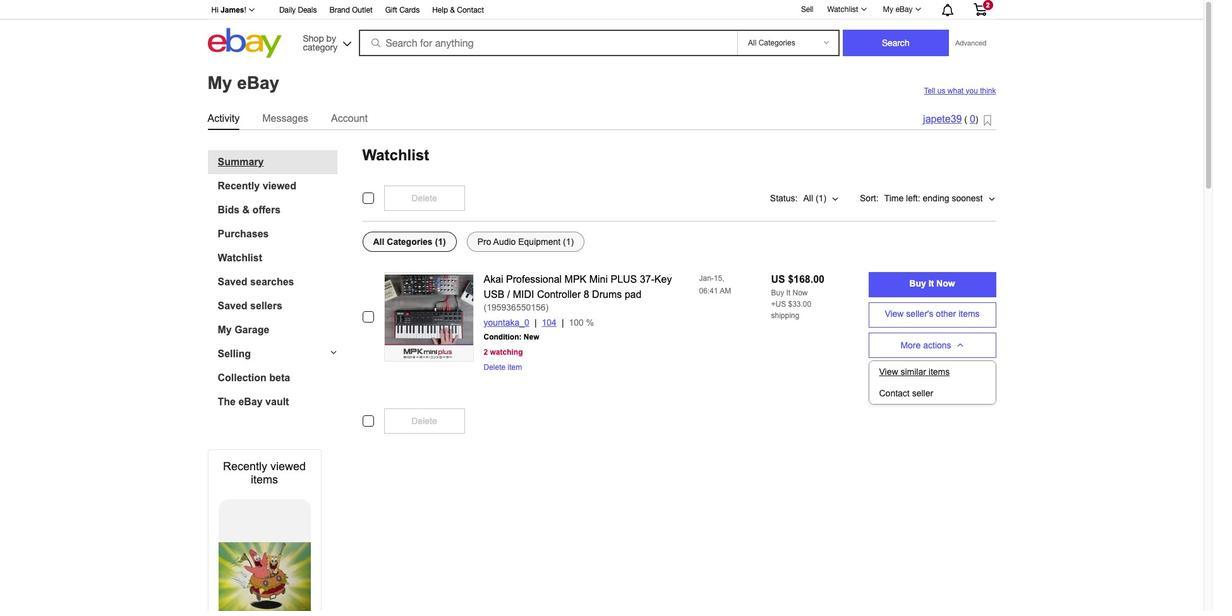 Task type: describe. For each thing, give the bounding box(es) containing it.
saved for saved sellers
[[218, 300, 247, 311]]

item
[[508, 363, 522, 372]]

account navigation
[[204, 0, 996, 20]]

hi james !
[[211, 6, 246, 15]]

status:
[[770, 193, 798, 203]]

buy it now link
[[869, 272, 996, 297]]

195936550156
[[487, 302, 546, 312]]

summary link
[[218, 156, 337, 168]]

view similar items
[[879, 367, 950, 377]]

104
[[542, 318, 557, 328]]

james
[[221, 6, 244, 15]]

note
[[932, 374, 949, 384]]

purchases link
[[218, 228, 337, 240]]

1 delete button from the top
[[384, 185, 465, 211]]

15,
[[714, 274, 724, 283]]

my ebay inside account navigation
[[883, 5, 913, 14]]

the ebay vault
[[218, 397, 289, 407]]

account
[[331, 113, 368, 124]]

bids & offers link
[[218, 204, 337, 216]]

vault
[[265, 397, 289, 407]]

searches
[[250, 276, 294, 287]]

sort: time left: ending soonest
[[860, 193, 983, 203]]

delete for second delete button from the top
[[412, 416, 437, 426]]

saved sellers link
[[218, 300, 337, 312]]

daily
[[279, 6, 296, 15]]

items for recently viewed items
[[251, 474, 278, 486]]

collection
[[218, 372, 267, 383]]

& for contact
[[450, 6, 455, 15]]

think
[[980, 86, 996, 95]]

my ebay link
[[876, 2, 927, 17]]

add
[[913, 374, 929, 384]]

add note button
[[869, 363, 996, 388]]

sort:
[[860, 193, 879, 203]]

pad
[[625, 289, 642, 300]]

gift cards link
[[385, 4, 420, 18]]

viewed for recently viewed
[[263, 180, 296, 191]]

37-
[[640, 274, 655, 285]]

condition:
[[484, 333, 522, 342]]

jan-
[[699, 274, 714, 283]]

selling button
[[208, 348, 337, 360]]

us
[[938, 86, 946, 95]]

saved searches
[[218, 276, 294, 287]]

sell link
[[795, 5, 819, 14]]

other
[[936, 309, 956, 319]]

activity
[[208, 113, 240, 124]]

akai
[[484, 274, 503, 285]]

us
[[771, 274, 785, 285]]

shop by category banner
[[204, 0, 996, 61]]

similar
[[901, 367, 926, 377]]

0 link
[[970, 114, 976, 125]]

ending
[[923, 193, 949, 203]]

gift
[[385, 6, 397, 15]]

condition: new 2 watching delete item
[[484, 333, 539, 372]]

more actions button
[[869, 333, 996, 358]]

watchlist for left watchlist link
[[218, 252, 262, 263]]

) inside akai professional mpk mini plus 37-key usb / midi controller 8 drums pad ( 195936550156 )
[[546, 302, 549, 312]]

watchlist for the rightmost watchlist link
[[827, 5, 858, 14]]

us $168.00 buy it now +us $33.00 shipping
[[771, 274, 825, 320]]

view for view similar items
[[879, 367, 898, 377]]

actions
[[923, 340, 951, 350]]

akai professional mpk mini plus 37-key usb / midi controller 8 drums pad image
[[385, 275, 473, 359]]

( inside akai professional mpk mini plus 37-key usb / midi controller 8 drums pad ( 195936550156 )
[[484, 302, 487, 312]]

deals
[[298, 6, 317, 15]]

1 horizontal spatial it
[[929, 279, 934, 289]]

+us
[[771, 300, 786, 309]]

tell us what you think
[[924, 86, 996, 95]]

my ebay inside main content
[[208, 73, 279, 93]]

1 vertical spatial watchlist
[[362, 146, 429, 163]]

100
[[569, 318, 584, 328]]

$33.00
[[788, 300, 811, 309]]

2 delete button from the top
[[384, 409, 465, 434]]

( inside the japete39 ( 0 )
[[964, 115, 967, 125]]

help & contact
[[432, 6, 484, 15]]

outlet
[[352, 6, 373, 15]]

0
[[970, 114, 976, 125]]

buy inside us $168.00 buy it now +us $33.00 shipping
[[771, 288, 784, 297]]

1 vertical spatial ebay
[[237, 73, 279, 93]]

hi
[[211, 6, 219, 15]]

delete inside the condition: new 2 watching delete item
[[484, 363, 506, 372]]

by
[[326, 33, 336, 43]]

/
[[507, 289, 510, 300]]

1 vertical spatial my
[[208, 73, 232, 93]]

usb
[[484, 289, 505, 300]]

offers
[[253, 204, 281, 215]]

what
[[948, 86, 964, 95]]

1 horizontal spatial watchlist link
[[820, 2, 872, 17]]

akai professional mpk mini plus 37-key usb / midi controller 8 drums pad link
[[484, 274, 672, 300]]

collection beta link
[[218, 372, 337, 384]]

sell
[[801, 5, 814, 14]]

all (1) button
[[803, 185, 840, 211]]

recently for recently viewed
[[218, 180, 260, 191]]



Task type: locate. For each thing, give the bounding box(es) containing it.
contact inside account navigation
[[457, 6, 484, 15]]

) up "104"
[[546, 302, 549, 312]]

06:41
[[699, 287, 718, 295]]

controller
[[537, 289, 581, 300]]

midi
[[513, 289, 534, 300]]

japete39
[[923, 114, 962, 125]]

drums
[[592, 289, 622, 300]]

1 vertical spatial delete button
[[384, 409, 465, 434]]

sellers
[[250, 300, 282, 311]]

ebay for my ebay link
[[896, 5, 913, 14]]

1 horizontal spatial my ebay
[[883, 5, 913, 14]]

None submit
[[843, 30, 949, 56]]

1 vertical spatial view
[[879, 367, 898, 377]]

time
[[884, 193, 904, 203]]

!
[[244, 6, 246, 15]]

2 horizontal spatial items
[[959, 309, 980, 319]]

items inside view similar items link
[[929, 367, 950, 377]]

2 vertical spatial ebay
[[238, 397, 263, 407]]

now inside us $168.00 buy it now +us $33.00 shipping
[[793, 288, 808, 297]]

buy inside buy it now link
[[909, 279, 926, 289]]

messages link
[[262, 110, 308, 127]]

watching
[[490, 348, 523, 357]]

recently
[[218, 180, 260, 191], [223, 460, 267, 473]]

2 saved from the top
[[218, 300, 247, 311]]

contact right help
[[457, 6, 484, 15]]

0 vertical spatial )
[[976, 115, 978, 125]]

cards
[[399, 6, 420, 15]]

0 vertical spatial view
[[885, 309, 904, 319]]

) left make this page your my ebay homepage icon
[[976, 115, 978, 125]]

contact inside my ebay main content
[[879, 388, 910, 398]]

mini
[[589, 274, 608, 285]]

0 vertical spatial delete
[[412, 193, 437, 203]]

bids & offers
[[218, 204, 281, 215]]

time left: ending soonest button
[[884, 185, 996, 211]]

0 vertical spatial watchlist
[[827, 5, 858, 14]]

shipping
[[771, 311, 799, 320]]

1 horizontal spatial watchlist
[[362, 146, 429, 163]]

my garage
[[218, 324, 269, 335]]

0 vertical spatial saved
[[218, 276, 247, 287]]

2 link
[[966, 0, 994, 18]]

watchlist
[[827, 5, 858, 14], [362, 146, 429, 163], [218, 252, 262, 263]]

& inside bids & offers 'link'
[[242, 204, 250, 215]]

it up $33.00 at the right of the page
[[786, 288, 791, 297]]

(1)
[[816, 193, 827, 203]]

my for my garage link
[[218, 324, 232, 335]]

0 horizontal spatial items
[[251, 474, 278, 486]]

watchlist down the purchases
[[218, 252, 262, 263]]

2 up advanced at right top
[[986, 1, 990, 9]]

soonest
[[952, 193, 983, 203]]

0 vertical spatial my
[[883, 5, 894, 14]]

1 vertical spatial recently
[[223, 460, 267, 473]]

view left seller's
[[885, 309, 904, 319]]

0 horizontal spatial &
[[242, 204, 250, 215]]

my for my ebay link
[[883, 5, 894, 14]]

0 vertical spatial items
[[959, 309, 980, 319]]

0 horizontal spatial my ebay
[[208, 73, 279, 93]]

0 vertical spatial ebay
[[896, 5, 913, 14]]

brand outlet link
[[330, 4, 373, 18]]

1 horizontal spatial )
[[976, 115, 978, 125]]

0 vertical spatial contact
[[457, 6, 484, 15]]

1 horizontal spatial items
[[929, 367, 950, 377]]

(
[[964, 115, 967, 125], [484, 302, 487, 312]]

%
[[586, 318, 594, 328]]

now up $33.00 at the right of the page
[[793, 288, 808, 297]]

add note
[[913, 374, 949, 384]]

brand outlet
[[330, 6, 373, 15]]

1 horizontal spatial 2
[[986, 1, 990, 9]]

am
[[720, 287, 731, 295]]

my inside my ebay link
[[883, 5, 894, 14]]

0 horizontal spatial buy
[[771, 288, 784, 297]]

it inside us $168.00 buy it now +us $33.00 shipping
[[786, 288, 791, 297]]

delete button
[[384, 185, 465, 211], [384, 409, 465, 434]]

1 saved from the top
[[218, 276, 247, 287]]

it up view seller's other items
[[929, 279, 934, 289]]

1 vertical spatial contact
[[879, 388, 910, 398]]

) inside the japete39 ( 0 )
[[976, 115, 978, 125]]

0 vertical spatial my ebay
[[883, 5, 913, 14]]

shop by category
[[303, 33, 338, 52]]

contact seller link
[[869, 383, 996, 404]]

2 vertical spatial watchlist
[[218, 252, 262, 263]]

0 vertical spatial recently
[[218, 180, 260, 191]]

ebay for the ebay vault link
[[238, 397, 263, 407]]

1 vertical spatial delete
[[484, 363, 506, 372]]

tell us what you think link
[[924, 86, 996, 95]]

saved searches link
[[218, 276, 337, 288]]

view
[[885, 309, 904, 319], [879, 367, 898, 377]]

messages
[[262, 113, 308, 124]]

0 horizontal spatial watchlist link
[[218, 252, 337, 264]]

& for offers
[[242, 204, 250, 215]]

0 vertical spatial watchlist link
[[820, 2, 872, 17]]

1 vertical spatial )
[[546, 302, 549, 312]]

0 vertical spatial delete button
[[384, 185, 465, 211]]

now
[[937, 279, 955, 289], [793, 288, 808, 297]]

saved sellers
[[218, 300, 282, 311]]

gift cards
[[385, 6, 420, 15]]

account link
[[331, 110, 368, 127]]

1 horizontal spatial contact
[[879, 388, 910, 398]]

my ebay main content
[[5, 61, 1199, 612]]

1 vertical spatial watchlist link
[[218, 252, 337, 264]]

1 horizontal spatial buy
[[909, 279, 926, 289]]

delete
[[412, 193, 437, 203], [484, 363, 506, 372], [412, 416, 437, 426]]

2 inside the condition: new 2 watching delete item
[[484, 348, 488, 357]]

& inside help & contact link
[[450, 6, 455, 15]]

items inside view seller's other items link
[[959, 309, 980, 319]]

1 horizontal spatial &
[[450, 6, 455, 15]]

items for view similar items
[[929, 367, 950, 377]]

daily deals
[[279, 6, 317, 15]]

buy it now
[[909, 279, 955, 289]]

watchlist right sell
[[827, 5, 858, 14]]

recently viewed link
[[218, 180, 337, 192]]

yountaka_0 link
[[484, 318, 542, 328]]

bids
[[218, 204, 240, 215]]

2 vertical spatial delete
[[412, 416, 437, 426]]

1 vertical spatial (
[[484, 302, 487, 312]]

watchlist link down purchases link
[[218, 252, 337, 264]]

all
[[803, 193, 813, 203]]

recently viewed
[[218, 180, 296, 191]]

( down usb
[[484, 302, 487, 312]]

watchlist down 'account' link
[[362, 146, 429, 163]]

2 vertical spatial my
[[218, 324, 232, 335]]

8
[[584, 289, 589, 300]]

ebay inside the ebay vault link
[[238, 397, 263, 407]]

& right bids
[[242, 204, 250, 215]]

items
[[959, 309, 980, 319], [929, 367, 950, 377], [251, 474, 278, 486]]

items inside recently viewed items
[[251, 474, 278, 486]]

shop
[[303, 33, 324, 43]]

help & contact link
[[432, 4, 484, 18]]

my garage link
[[218, 324, 337, 336]]

view similar items link
[[869, 361, 996, 383]]

more
[[901, 340, 921, 350]]

yountaka_0
[[484, 318, 529, 328]]

now up the other
[[937, 279, 955, 289]]

more actions
[[901, 340, 951, 350]]

& right help
[[450, 6, 455, 15]]

watchlist link right sell
[[820, 2, 872, 17]]

new
[[524, 333, 539, 342]]

view seller's other items link
[[869, 302, 996, 328]]

japete39 ( 0 )
[[923, 114, 978, 125]]

0 horizontal spatial it
[[786, 288, 791, 297]]

make this page your my ebay homepage image
[[984, 115, 991, 127]]

recently inside recently viewed items
[[223, 460, 267, 473]]

$168.00
[[788, 274, 825, 285]]

0 vertical spatial 2
[[986, 1, 990, 9]]

viewed for recently viewed items
[[270, 460, 306, 473]]

2 vertical spatial items
[[251, 474, 278, 486]]

1 vertical spatial 2
[[484, 348, 488, 357]]

1 horizontal spatial (
[[964, 115, 967, 125]]

0 vertical spatial viewed
[[263, 180, 296, 191]]

buy up seller's
[[909, 279, 926, 289]]

0 horizontal spatial )
[[546, 302, 549, 312]]

2 left the watching
[[484, 348, 488, 357]]

shop by category button
[[297, 28, 354, 55]]

)
[[976, 115, 978, 125], [546, 302, 549, 312]]

status: all (1)
[[770, 193, 827, 203]]

saved up my garage
[[218, 300, 247, 311]]

1 horizontal spatial now
[[937, 279, 955, 289]]

professional
[[506, 274, 562, 285]]

0 horizontal spatial contact
[[457, 6, 484, 15]]

1 vertical spatial &
[[242, 204, 250, 215]]

1 vertical spatial items
[[929, 367, 950, 377]]

100 %
[[569, 318, 594, 328]]

0 horizontal spatial (
[[484, 302, 487, 312]]

0 horizontal spatial watchlist
[[218, 252, 262, 263]]

saved up "saved sellers"
[[218, 276, 247, 287]]

2 inside account navigation
[[986, 1, 990, 9]]

Search for anything text field
[[360, 31, 735, 55]]

saved
[[218, 276, 247, 287], [218, 300, 247, 311]]

daily deals link
[[279, 4, 317, 18]]

view for view seller's other items
[[885, 309, 904, 319]]

1 vertical spatial viewed
[[270, 460, 306, 473]]

0 vertical spatial &
[[450, 6, 455, 15]]

view left similar
[[879, 367, 898, 377]]

viewed inside recently viewed items
[[270, 460, 306, 473]]

0 horizontal spatial 2
[[484, 348, 488, 357]]

selling
[[218, 348, 251, 359]]

japete39 link
[[923, 114, 962, 125]]

delete for 1st delete button from the top
[[412, 193, 437, 203]]

1 vertical spatial saved
[[218, 300, 247, 311]]

0 vertical spatial (
[[964, 115, 967, 125]]

( left 0 link
[[964, 115, 967, 125]]

0 horizontal spatial now
[[793, 288, 808, 297]]

my inside my garage link
[[218, 324, 232, 335]]

seller's
[[906, 309, 934, 319]]

you
[[966, 86, 978, 95]]

ebay inside my ebay link
[[896, 5, 913, 14]]

recently viewed items
[[223, 460, 306, 486]]

contact left seller
[[879, 388, 910, 398]]

the ebay vault link
[[218, 397, 337, 408]]

contact
[[457, 6, 484, 15], [879, 388, 910, 398]]

watchlist inside account navigation
[[827, 5, 858, 14]]

none submit inside shop by category banner
[[843, 30, 949, 56]]

view seller's other items
[[885, 309, 980, 319]]

saved for saved searches
[[218, 276, 247, 287]]

2 horizontal spatial watchlist
[[827, 5, 858, 14]]

beta
[[269, 372, 290, 383]]

contact seller
[[879, 388, 933, 398]]

recently for recently viewed items
[[223, 460, 267, 473]]

1 vertical spatial my ebay
[[208, 73, 279, 93]]

buy up +us
[[771, 288, 784, 297]]



Task type: vqa. For each thing, say whether or not it's contained in the screenshot.
the left Black
no



